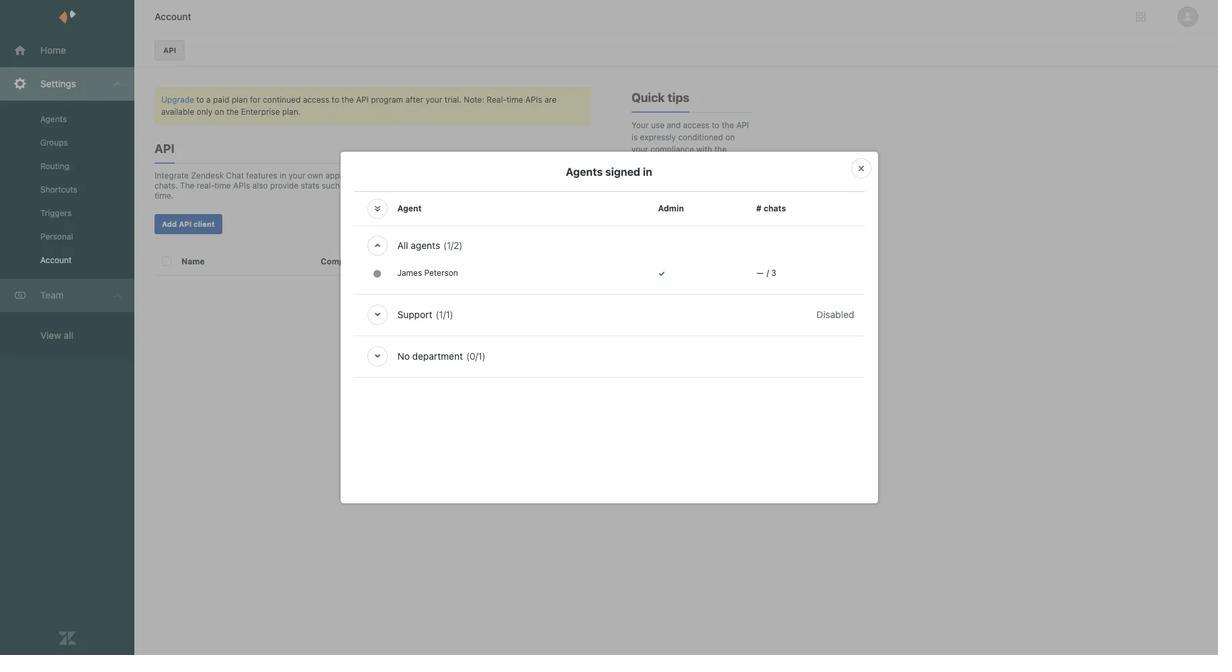Task type: describe. For each thing, give the bounding box(es) containing it.
client
[[194, 220, 215, 228]]

also inside the integrate zendesk chat features in your own applications to create agents, update visitor information, or delete chats. the real-time apis also provide stats such as wait times, number of online agents, or chat duration in real- time.
[[252, 181, 268, 191]]

to left a
[[196, 95, 204, 105]]

1 vertical spatial zendesk
[[663, 263, 695, 273]]

/
[[767, 268, 769, 278]]

policy
[[727, 263, 750, 273]]

in right features in the top of the page
[[280, 171, 286, 181]]

chat
[[503, 181, 520, 191]]

) for 1/2
[[459, 240, 463, 251]]

number
[[396, 181, 425, 191]]

add
[[162, 220, 177, 228]]

a
[[206, 95, 211, 105]]

0 active
[[557, 221, 591, 232]]

be
[[740, 358, 750, 368]]

have
[[632, 310, 649, 320]]

tips
[[668, 91, 690, 105]]

admin
[[658, 204, 684, 214]]

permanently
[[687, 370, 735, 380]]

restrictions
[[632, 239, 675, 249]]

available
[[161, 107, 194, 117]]

that
[[707, 298, 722, 308]]

to left "program" at left top
[[332, 95, 339, 105]]

api inside if zendesk believes that you have or attempted to violate any term, condition, or the spirit of these policies or agreements, your right to access and use the api may be temporarily or permanently revoked.
[[707, 358, 720, 368]]

or up the right
[[718, 334, 725, 344]]

upgrade link
[[161, 95, 194, 105]]

real-
[[487, 95, 507, 105]]

― / 3
[[756, 268, 776, 278]]

disabled
[[817, 309, 854, 321]]

right
[[700, 346, 718, 356]]

team
[[40, 290, 64, 301]]

wait
[[353, 181, 369, 191]]

apis inside the integrate zendesk chat features in your own applications to create agents, update visitor information, or delete chats. the real-time apis also provide stats such as wait times, number of online agents, or chat duration in real- time.
[[233, 181, 250, 191]]

all
[[397, 240, 408, 251]]

triggers
[[40, 208, 72, 218]]

revoked.
[[632, 382, 664, 392]]

of inside the integrate zendesk chat features in your own applications to create agents, update visitor information, or delete chats. the real-time apis also provide stats such as wait times, number of online agents, or chat duration in real- time.
[[428, 181, 435, 191]]

on inside to a paid plan for continued access to the api program after your trial. note: real-time apis are available only on the enterprise plan.
[[215, 107, 224, 117]]

the inside , in all uses of the api.
[[681, 275, 694, 286]]

the down the right
[[692, 358, 705, 368]]

routing
[[40, 161, 69, 171]]

visitor
[[469, 171, 492, 181]]

signed
[[605, 166, 640, 178]]

or down violate
[[710, 322, 717, 332]]

) for 0/1
[[482, 351, 486, 362]]

privacy
[[697, 263, 725, 273]]

your inside your use and access to the api is expressly conditioned on your compliance with the policies, restrictions, and other provisions related to the api set forth in our
[[632, 144, 648, 155]]

plan
[[232, 95, 248, 105]]

1/2
[[447, 240, 459, 251]]

apis inside to a paid plan for continued access to the api program after your trial. note: real-time apis are available only on the enterprise plan.
[[525, 95, 542, 105]]

time inside to a paid plan for continued access to the api program after your trial. note: real-time apis are available only on the enterprise plan.
[[507, 95, 523, 105]]

agents signed in
[[566, 166, 652, 178]]

delete
[[552, 171, 576, 181]]

chats.
[[155, 181, 178, 191]]

to inside the integrate zendesk chat features in your own applications to create agents, update visitor information, or delete chats. the real-time apis also provide stats such as wait times, number of online agents, or chat duration in real- time.
[[374, 171, 381, 181]]

support ( 1/1 )
[[397, 309, 453, 321]]

james
[[397, 268, 422, 278]]

with inside your use and access to the api is expressly conditioned on your compliance with the policies, restrictions, and other provisions related to the api set forth in our
[[696, 144, 712, 155]]

add api client button
[[155, 214, 222, 234]]

the inside and the other documentation we provide you.
[[710, 193, 722, 203]]

or up term,
[[652, 310, 660, 320]]

paid
[[213, 95, 229, 105]]

such
[[322, 181, 340, 191]]

continued
[[263, 95, 301, 105]]

the down conditioned at the top right
[[715, 144, 727, 155]]

0 horizontal spatial all
[[64, 330, 73, 341]]

these
[[663, 334, 684, 344]]

if zendesk believes that you have or attempted to violate any term, condition, or the spirit of these policies or agreements, your right to access and use the api may be temporarily or permanently revoked.
[[632, 298, 750, 392]]

or right temporarily
[[677, 370, 685, 380]]

department
[[412, 351, 463, 362]]

chats
[[764, 204, 786, 214]]

comply
[[687, 227, 714, 237]]

to up 'may' at bottom right
[[720, 346, 728, 356]]

0/1
[[470, 351, 482, 362]]

our
[[661, 181, 674, 191]]

any
[[632, 322, 645, 332]]

( for agents
[[444, 240, 447, 251]]

restrictions
[[691, 181, 736, 191]]

0
[[557, 221, 563, 232]]

is
[[632, 132, 638, 142]]

are
[[545, 95, 557, 105]]

time.
[[155, 191, 173, 201]]

times,
[[371, 181, 394, 191]]

the up restrictions
[[711, 169, 724, 179]]

also inside you must also comply with the restrictions set forth in the
[[669, 227, 685, 237]]

or left delete on the top left
[[542, 171, 550, 181]]

3
[[771, 268, 776, 278]]

api inside api restrictions and responsibilities
[[676, 181, 689, 191]]

provide inside the integrate zendesk chat features in your own applications to create agents, update visitor information, or delete chats. the real-time apis also provide stats such as wait times, number of online agents, or chat duration in real- time.
[[270, 181, 299, 191]]

and the other documentation we provide you.
[[632, 193, 751, 215]]

,
[[750, 263, 752, 273]]

related
[[673, 169, 699, 179]]

your use and access to the api is expressly conditioned on your compliance with the policies, restrictions, and other provisions related to the api set forth in our
[[632, 120, 753, 191]]

add api client
[[162, 220, 215, 228]]

0 horizontal spatial agents,
[[410, 171, 438, 181]]

0 horizontal spatial (
[[436, 309, 439, 321]]

only
[[197, 107, 212, 117]]

attempted
[[662, 310, 701, 320]]

trial.
[[445, 95, 462, 105]]

access inside if zendesk believes that you have or attempted to violate any term, condition, or the spirit of these policies or agreements, your right to access and use the api may be temporarily or permanently revoked.
[[632, 358, 658, 368]]

#
[[756, 204, 762, 214]]

support
[[397, 309, 432, 321]]

no department ( 0/1 )
[[397, 351, 486, 362]]

other inside and the other documentation we provide you.
[[724, 193, 744, 203]]

we
[[691, 205, 702, 215]]

james peterson
[[397, 268, 458, 278]]

applications
[[325, 171, 371, 181]]

api inside button
[[163, 46, 176, 54]]

zendesk for chat
[[191, 171, 224, 181]]

and inside and the other documentation we provide you.
[[693, 193, 707, 203]]

or left chat
[[493, 181, 501, 191]]

zendesk privacy policy link
[[663, 263, 750, 273]]

zendesk products image
[[1136, 12, 1146, 22]]

agents
[[411, 240, 440, 251]]

in inside , in all uses of the api.
[[632, 275, 638, 286]]

peterson
[[424, 268, 458, 278]]

the left "program" at left top
[[342, 95, 354, 105]]

update
[[440, 171, 467, 181]]

you
[[725, 298, 738, 308]]



Task type: locate. For each thing, give the bounding box(es) containing it.
the down and the zendesk privacy policy
[[681, 275, 694, 286]]

2 horizontal spatial (
[[466, 351, 470, 362]]

and down agreements,
[[660, 358, 674, 368]]

and up you. at the top right of page
[[738, 181, 752, 191]]

( right department
[[466, 351, 470, 362]]

1 vertical spatial access
[[683, 120, 710, 130]]

forth down provisions
[[632, 181, 650, 191]]

0 vertical spatial set
[[741, 169, 753, 179]]

0 vertical spatial zendesk
[[191, 171, 224, 181]]

and up we
[[693, 193, 707, 203]]

forth inside your use and access to the api is expressly conditioned on your compliance with the policies, restrictions, and other provisions related to the api set forth in our
[[632, 181, 650, 191]]

in
[[643, 166, 652, 178], [280, 171, 286, 181], [556, 181, 563, 191], [652, 181, 659, 191], [711, 239, 718, 249], [632, 275, 638, 286]]

0 horizontal spatial apis
[[233, 181, 250, 191]]

the down you. at the top right of page
[[735, 227, 747, 237]]

and inside api restrictions and responsibilities
[[738, 181, 752, 191]]

zendesk for believes
[[639, 298, 672, 308]]

) right support
[[450, 309, 453, 321]]

your left trial.
[[426, 95, 442, 105]]

to up conditioned at the top right
[[712, 120, 720, 130]]

if
[[632, 298, 637, 308]]

restrictions,
[[665, 157, 711, 167]]

1 vertical spatial apis
[[233, 181, 250, 191]]

( right agents
[[444, 240, 447, 251]]

0 horizontal spatial forth
[[632, 181, 650, 191]]

1/1
[[439, 309, 450, 321]]

0 vertical spatial )
[[459, 240, 463, 251]]

with right comply
[[717, 227, 733, 237]]

)
[[459, 240, 463, 251], [450, 309, 453, 321], [482, 351, 486, 362]]

1 vertical spatial on
[[725, 132, 735, 142]]

the up policy
[[720, 239, 733, 249]]

account down personal
[[40, 255, 72, 265]]

use inside your use and access to the api is expressly conditioned on your compliance with the policies, restrictions, and other provisions related to the api set forth in our
[[651, 120, 665, 130]]

to a paid plan for continued access to the api program after your trial. note: real-time apis are available only on the enterprise plan.
[[161, 95, 557, 117]]

home
[[40, 44, 66, 56]]

0 horizontal spatial account
[[40, 255, 72, 265]]

) right agents
[[459, 240, 463, 251]]

also right the must
[[669, 227, 685, 237]]

1 horizontal spatial agents
[[566, 166, 603, 178]]

0 horizontal spatial agents
[[40, 114, 67, 124]]

create
[[384, 171, 408, 181]]

also
[[252, 181, 268, 191], [669, 227, 685, 237]]

and inside if zendesk believes that you have or attempted to violate any term, condition, or the spirit of these policies or agreements, your right to access and use the api may be temporarily or permanently revoked.
[[660, 358, 674, 368]]

use
[[651, 120, 665, 130], [677, 358, 690, 368]]

agreements,
[[632, 346, 679, 356]]

other up you. at the top right of page
[[724, 193, 744, 203]]

after
[[405, 95, 423, 105]]

to left 'create'
[[374, 171, 381, 181]]

1 horizontal spatial on
[[725, 132, 735, 142]]

0 horizontal spatial with
[[696, 144, 712, 155]]

1 horizontal spatial forth
[[691, 239, 709, 249]]

0 horizontal spatial use
[[651, 120, 665, 130]]

2 vertical spatial of
[[653, 334, 661, 344]]

0 vertical spatial use
[[651, 120, 665, 130]]

1 horizontal spatial time
[[507, 95, 523, 105]]

view
[[40, 330, 61, 341]]

time left are
[[507, 95, 523, 105]]

other up restrictions
[[729, 157, 749, 167]]

in up if
[[632, 275, 638, 286]]

1 horizontal spatial agents,
[[463, 181, 491, 191]]

expressly
[[640, 132, 676, 142]]

integrate zendesk chat features in your own applications to create agents, update visitor information, or delete chats. the real-time apis also provide stats such as wait times, number of online agents, or chat duration in real- time.
[[155, 171, 583, 201]]

of
[[428, 181, 435, 191], [671, 275, 679, 286], [653, 334, 661, 344]]

real- right the
[[197, 181, 214, 191]]

use down these
[[677, 358, 690, 368]]

1 vertical spatial set
[[677, 239, 689, 249]]

forth
[[632, 181, 650, 191], [691, 239, 709, 249]]

zendesk up 'uses'
[[663, 263, 695, 273]]

1 horizontal spatial access
[[632, 358, 658, 368]]

provide inside and the other documentation we provide you.
[[704, 205, 732, 215]]

on inside your use and access to the api is expressly conditioned on your compliance with the policies, restrictions, and other provisions related to the api set forth in our
[[725, 132, 735, 142]]

api inside to a paid plan for continued access to the api program after your trial. note: real-time apis are available only on the enterprise plan.
[[356, 95, 369, 105]]

the
[[342, 95, 354, 105], [226, 107, 239, 117], [722, 120, 734, 130], [715, 144, 727, 155], [711, 169, 724, 179], [710, 193, 722, 203], [735, 227, 747, 237], [720, 239, 733, 249], [648, 263, 660, 273], [681, 275, 694, 286], [720, 322, 732, 332], [692, 358, 705, 368]]

) right department
[[482, 351, 486, 362]]

1 vertical spatial agents
[[566, 166, 603, 178]]

forth down comply
[[691, 239, 709, 249]]

the up 'uses'
[[648, 263, 660, 273]]

0 vertical spatial all
[[641, 275, 649, 286]]

1 vertical spatial of
[[671, 275, 679, 286]]

groups
[[40, 138, 68, 148]]

1 vertical spatial all
[[64, 330, 73, 341]]

0 vertical spatial apis
[[525, 95, 542, 105]]

on down paid
[[215, 107, 224, 117]]

0 horizontal spatial also
[[252, 181, 268, 191]]

zendesk
[[191, 171, 224, 181], [663, 263, 695, 273], [639, 298, 672, 308]]

set inside your use and access to the api is expressly conditioned on your compliance with the policies, restrictions, and other provisions related to the api set forth in our
[[741, 169, 753, 179]]

0 vertical spatial also
[[252, 181, 268, 191]]

0 horizontal spatial provide
[[270, 181, 299, 191]]

view all
[[40, 330, 73, 341]]

1 horizontal spatial use
[[677, 358, 690, 368]]

0 horizontal spatial set
[[677, 239, 689, 249]]

time right the
[[214, 181, 231, 191]]

settings
[[40, 78, 76, 89]]

in left our
[[652, 181, 659, 191]]

the up conditioned at the top right
[[722, 120, 734, 130]]

api button
[[155, 40, 185, 60]]

zendesk inside the integrate zendesk chat features in your own applications to create agents, update visitor information, or delete chats. the real-time apis also provide stats such as wait times, number of online agents, or chat duration in real- time.
[[191, 171, 224, 181]]

access inside your use and access to the api is expressly conditioned on your compliance with the policies, restrictions, and other provisions related to the api set forth in our
[[683, 120, 710, 130]]

provisions
[[632, 169, 670, 179]]

name
[[181, 257, 205, 267]]

no
[[397, 351, 410, 362]]

other
[[729, 157, 749, 167], [724, 193, 744, 203]]

agents for agents
[[40, 114, 67, 124]]

api
[[163, 46, 176, 54], [356, 95, 369, 105], [736, 120, 749, 130], [155, 142, 174, 156], [726, 169, 739, 179], [676, 181, 689, 191], [179, 220, 192, 228], [707, 358, 720, 368]]

0 vertical spatial of
[[428, 181, 435, 191]]

active
[[565, 221, 591, 232]]

1 vertical spatial forth
[[691, 239, 709, 249]]

1 horizontal spatial real-
[[565, 181, 583, 191]]

of down term,
[[653, 334, 661, 344]]

0 horizontal spatial )
[[450, 309, 453, 321]]

2 vertical spatial access
[[632, 358, 658, 368]]

the down violate
[[720, 322, 732, 332]]

2 real- from the left
[[565, 181, 583, 191]]

real- right duration
[[565, 181, 583, 191]]

of left online
[[428, 181, 435, 191]]

1 horizontal spatial account
[[155, 11, 191, 22]]

0 vertical spatial forth
[[632, 181, 650, 191]]

1 horizontal spatial also
[[669, 227, 685, 237]]

0 vertical spatial provide
[[270, 181, 299, 191]]

0 horizontal spatial real-
[[197, 181, 214, 191]]

api restrictions and responsibilities
[[632, 181, 752, 203]]

to up restrictions
[[701, 169, 709, 179]]

all right view
[[64, 330, 73, 341]]

of inside if zendesk believes that you have or attempted to violate any term, condition, or the spirit of these policies or agreements, your right to access and use the api may be temporarily or permanently revoked.
[[653, 334, 661, 344]]

1 horizontal spatial all
[[641, 275, 649, 286]]

1 vertical spatial time
[[214, 181, 231, 191]]

other inside your use and access to the api is expressly conditioned on your compliance with the policies, restrictions, and other provisions related to the api set forth in our
[[729, 157, 749, 167]]

all left 'uses'
[[641, 275, 649, 286]]

plan.
[[282, 107, 301, 117]]

1 real- from the left
[[197, 181, 214, 191]]

spirit
[[632, 334, 651, 344]]

1 horizontal spatial of
[[653, 334, 661, 344]]

zendesk left chat at the top left of the page
[[191, 171, 224, 181]]

in down comply
[[711, 239, 718, 249]]

set down comply
[[677, 239, 689, 249]]

apis right the
[[233, 181, 250, 191]]

1 vertical spatial (
[[436, 309, 439, 321]]

set up you. at the top right of page
[[741, 169, 753, 179]]

0 vertical spatial time
[[507, 95, 523, 105]]

your left own
[[289, 171, 305, 181]]

0 horizontal spatial time
[[214, 181, 231, 191]]

and up restrictions
[[713, 157, 727, 167]]

own
[[308, 171, 323, 181]]

integrate
[[155, 171, 189, 181]]

1 vertical spatial other
[[724, 193, 744, 203]]

0 vertical spatial (
[[444, 240, 447, 251]]

forth inside you must also comply with the restrictions set forth in the
[[691, 239, 709, 249]]

agents up the groups
[[40, 114, 67, 124]]

agents, right 'create'
[[410, 171, 438, 181]]

1 vertical spatial provide
[[704, 205, 732, 215]]

2 vertical spatial zendesk
[[639, 298, 672, 308]]

note:
[[464, 95, 484, 105]]

to down that
[[703, 310, 711, 320]]

your inside the integrate zendesk chat features in your own applications to create agents, update visitor information, or delete chats. the real-time apis also provide stats such as wait times, number of online agents, or chat duration in real- time.
[[289, 171, 305, 181]]

agents left signed
[[566, 166, 603, 178]]

upgrade
[[161, 95, 194, 105]]

# chats
[[756, 204, 786, 214]]

0 vertical spatial with
[[696, 144, 712, 155]]

1 horizontal spatial set
[[741, 169, 753, 179]]

account up the api button
[[155, 11, 191, 22]]

violate
[[713, 310, 738, 320]]

0 horizontal spatial access
[[303, 95, 329, 105]]

api restrictions and responsibilities link
[[632, 181, 752, 203]]

and up expressly
[[667, 120, 681, 130]]

in inside you must also comply with the restrictions set forth in the
[[711, 239, 718, 249]]

0 horizontal spatial of
[[428, 181, 435, 191]]

access inside to a paid plan for continued access to the api program after your trial. note: real-time apis are available only on the enterprise plan.
[[303, 95, 329, 105]]

access right continued on the left of page
[[303, 95, 329, 105]]

of inside , in all uses of the api.
[[671, 275, 679, 286]]

your down is
[[632, 144, 648, 155]]

your
[[632, 120, 649, 130]]

also right chat at the top left of the page
[[252, 181, 268, 191]]

for
[[250, 95, 261, 105]]

2 horizontal spatial of
[[671, 275, 679, 286]]

0 vertical spatial agents
[[40, 114, 67, 124]]

( right support
[[436, 309, 439, 321]]

1 vertical spatial use
[[677, 358, 690, 368]]

the down restrictions
[[710, 193, 722, 203]]

believes
[[674, 298, 705, 308]]

zendesk inside if zendesk believes that you have or attempted to violate any term, condition, or the spirit of these policies or agreements, your right to access and use the api may be temporarily or permanently revoked.
[[639, 298, 672, 308]]

api inside add api client button
[[179, 220, 192, 228]]

your inside if zendesk believes that you have or attempted to violate any term, condition, or the spirit of these policies or agreements, your right to access and use the api may be temporarily or permanently revoked.
[[681, 346, 698, 356]]

with down conditioned at the top right
[[696, 144, 712, 155]]

and down restrictions
[[632, 263, 646, 273]]

agents for agents signed in
[[566, 166, 603, 178]]

provide
[[270, 181, 299, 191], [704, 205, 732, 215]]

use up expressly
[[651, 120, 665, 130]]

1 horizontal spatial apis
[[525, 95, 542, 105]]

with inside you must also comply with the restrictions set forth in the
[[717, 227, 733, 237]]

set inside you must also comply with the restrictions set forth in the
[[677, 239, 689, 249]]

0 vertical spatial on
[[215, 107, 224, 117]]

agents,
[[410, 171, 438, 181], [463, 181, 491, 191]]

, in all uses of the api.
[[632, 263, 752, 286]]

conditioned
[[678, 132, 723, 142]]

2 horizontal spatial access
[[683, 120, 710, 130]]

1 horizontal spatial )
[[459, 240, 463, 251]]

in right duration
[[556, 181, 563, 191]]

provide right we
[[704, 205, 732, 215]]

real-
[[197, 181, 214, 191], [565, 181, 583, 191]]

1 vertical spatial with
[[717, 227, 733, 237]]

apis left are
[[525, 95, 542, 105]]

access up temporarily
[[632, 358, 658, 368]]

shortcuts
[[40, 185, 77, 195]]

0 vertical spatial other
[[729, 157, 749, 167]]

time inside the integrate zendesk chat features in your own applications to create agents, update visitor information, or delete chats. the real-time apis also provide stats such as wait times, number of online agents, or chat duration in real- time.
[[214, 181, 231, 191]]

quick
[[632, 91, 665, 105]]

term,
[[647, 322, 667, 332]]

2 vertical spatial (
[[466, 351, 470, 362]]

all inside , in all uses of the api.
[[641, 275, 649, 286]]

enterprise
[[241, 107, 280, 117]]

the
[[180, 181, 194, 191]]

your down policies
[[681, 346, 698, 356]]

all
[[641, 275, 649, 286], [64, 330, 73, 341]]

of right 'uses'
[[671, 275, 679, 286]]

condition,
[[670, 322, 707, 332]]

0 horizontal spatial on
[[215, 107, 224, 117]]

1 horizontal spatial with
[[717, 227, 733, 237]]

in right signed
[[643, 166, 652, 178]]

as
[[342, 181, 351, 191]]

( for department
[[466, 351, 470, 362]]

use inside if zendesk believes that you have or attempted to violate any term, condition, or the spirit of these policies or agreements, your right to access and use the api may be temporarily or permanently revoked.
[[677, 358, 690, 368]]

1 vertical spatial also
[[669, 227, 685, 237]]

1 vertical spatial account
[[40, 255, 72, 265]]

features
[[246, 171, 277, 181]]

zendesk up 'have' at the top of page
[[639, 298, 672, 308]]

2 vertical spatial )
[[482, 351, 486, 362]]

2 horizontal spatial )
[[482, 351, 486, 362]]

1 horizontal spatial provide
[[704, 205, 732, 215]]

1 horizontal spatial (
[[444, 240, 447, 251]]

on right conditioned at the top right
[[725, 132, 735, 142]]

agents, right online
[[463, 181, 491, 191]]

0 vertical spatial account
[[155, 11, 191, 22]]

program
[[371, 95, 403, 105]]

your
[[426, 95, 442, 105], [632, 144, 648, 155], [289, 171, 305, 181], [681, 346, 698, 356]]

the down plan
[[226, 107, 239, 117]]

provide left the stats
[[270, 181, 299, 191]]

0 vertical spatial access
[[303, 95, 329, 105]]

access up conditioned at the top right
[[683, 120, 710, 130]]

stats
[[301, 181, 319, 191]]

your inside to a paid plan for continued access to the api program after your trial. note: real-time apis are available only on the enterprise plan.
[[426, 95, 442, 105]]

to
[[196, 95, 204, 105], [332, 95, 339, 105], [712, 120, 720, 130], [701, 169, 709, 179], [374, 171, 381, 181], [703, 310, 711, 320], [720, 346, 728, 356]]

1 vertical spatial )
[[450, 309, 453, 321]]

in inside your use and access to the api is expressly conditioned on your compliance with the policies, restrictions, and other provisions related to the api set forth in our
[[652, 181, 659, 191]]

uses
[[651, 275, 669, 286]]

you
[[632, 227, 646, 237]]



Task type: vqa. For each thing, say whether or not it's contained in the screenshot.
messages
no



